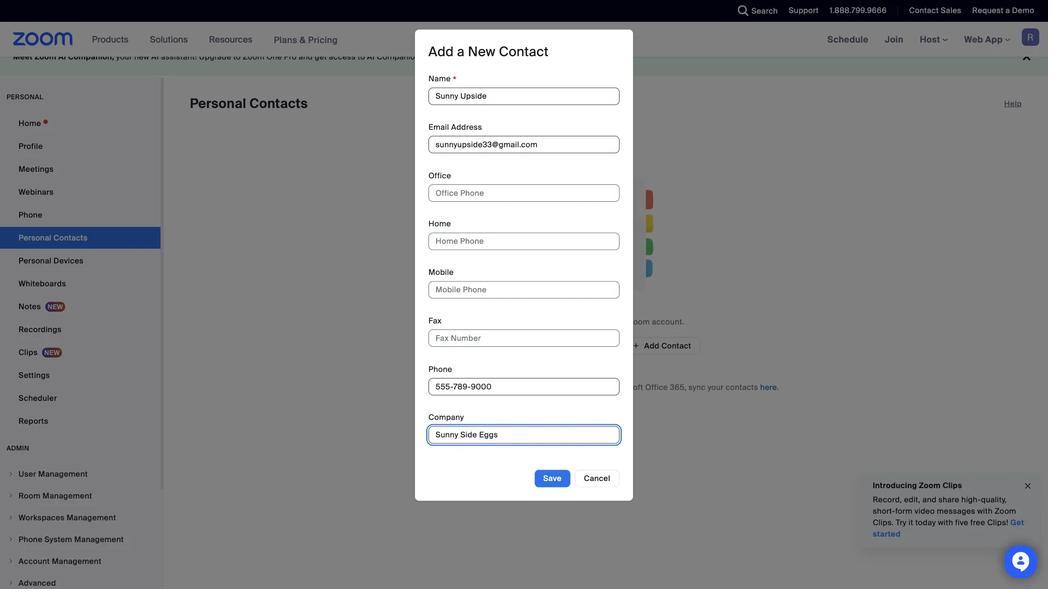 Task type: describe. For each thing, give the bounding box(es) containing it.
zoom left one
[[243, 52, 264, 62]]

*
[[453, 74, 457, 87]]

file
[[597, 341, 610, 351]]

schedule link
[[819, 22, 877, 57]]

1 horizontal spatial to
[[358, 52, 365, 62]]

zoom left account.
[[628, 317, 650, 327]]

record,
[[873, 495, 902, 505]]

your for companion,
[[116, 52, 132, 62]]

1 microsoft from the left
[[514, 382, 549, 393]]

edit,
[[904, 495, 921, 505]]

calendar,
[[476, 382, 511, 393]]

Company text field
[[429, 427, 620, 444]]

sync
[[689, 382, 706, 393]]

pro
[[284, 52, 297, 62]]

get started
[[873, 518, 1024, 540]]

profile link
[[0, 135, 161, 157]]

personal menu menu
[[0, 112, 161, 433]]

zoom up 'edit,'
[[919, 481, 941, 491]]

home inside add a new contact dialog
[[429, 219, 451, 229]]

get
[[1011, 518, 1024, 528]]

phone link
[[0, 204, 161, 226]]

.
[[777, 382, 779, 393]]

here
[[760, 382, 777, 393]]

get
[[315, 52, 327, 62]]

high-
[[962, 495, 981, 505]]

join link
[[877, 22, 912, 57]]

0 vertical spatial with
[[978, 507, 993, 517]]

devices
[[54, 256, 84, 266]]

introducing
[[873, 481, 917, 491]]

company
[[429, 413, 464, 423]]

your for to
[[610, 317, 626, 327]]

Mobile text field
[[429, 281, 620, 299]]

personal devices link
[[0, 250, 161, 272]]

365,
[[670, 382, 687, 393]]

get started link
[[873, 518, 1024, 540]]

plans & pricing
[[274, 34, 338, 45]]

csv
[[578, 341, 594, 351]]

zoom down the zoom logo
[[35, 52, 56, 62]]

notes
[[19, 302, 41, 312]]

whiteboards
[[19, 279, 66, 289]]

cost.
[[482, 52, 500, 62]]

webinars link
[[0, 181, 161, 203]]

phone inside add a new contact dialog
[[429, 364, 452, 374]]

no contacts added to your zoom account.
[[528, 317, 684, 327]]

new
[[468, 43, 496, 60]]

1 horizontal spatial clips
[[943, 481, 962, 491]]

at
[[422, 52, 429, 62]]

added
[[575, 317, 599, 327]]

form
[[895, 507, 913, 517]]

whiteboards link
[[0, 273, 161, 295]]

short-
[[873, 507, 895, 517]]

introducing zoom clips
[[873, 481, 962, 491]]

2 horizontal spatial your
[[708, 382, 724, 393]]

meet zoom ai companion, footer
[[0, 38, 1048, 76]]

phone inside personal menu menu
[[19, 210, 42, 220]]

additional
[[443, 52, 480, 62]]

contact sales link up meetings navigation
[[909, 5, 962, 16]]

demo
[[1012, 5, 1035, 16]]

home link
[[0, 112, 161, 134]]

sales
[[941, 5, 962, 16]]

name
[[429, 74, 451, 84]]

today inside meet zoom ai companion, footer
[[537, 52, 559, 62]]

pricing
[[308, 34, 338, 45]]

import from csv file
[[532, 341, 610, 351]]

contact inside button
[[661, 341, 691, 351]]

account.
[[652, 317, 684, 327]]

2 ai from the left
[[151, 52, 159, 62]]

mobile
[[429, 267, 454, 278]]

1.888.799.9666 button up schedule
[[822, 0, 890, 22]]

fax
[[429, 316, 442, 326]]

schedule
[[827, 34, 869, 45]]

name *
[[429, 74, 457, 87]]

quality,
[[981, 495, 1007, 505]]

2 microsoft from the left
[[608, 382, 643, 393]]

2 horizontal spatial to
[[601, 317, 608, 327]]

google
[[447, 382, 474, 393]]

here link
[[760, 382, 777, 393]]

contact inside dialog
[[499, 43, 549, 60]]

contacts
[[249, 95, 308, 112]]

clips!
[[987, 518, 1008, 528]]

support
[[789, 5, 819, 16]]

First and Last Name text field
[[429, 88, 620, 105]]

add for add a new contact
[[429, 43, 454, 60]]

for
[[433, 382, 445, 393]]

profile
[[19, 141, 43, 151]]

email address
[[429, 122, 482, 132]]

1 ai from the left
[[58, 52, 66, 62]]

no
[[431, 52, 441, 62]]

save
[[543, 474, 562, 484]]

share
[[939, 495, 960, 505]]



Task type: vqa. For each thing, say whether or not it's contained in the screenshot.
middle your
yes



Task type: locate. For each thing, give the bounding box(es) containing it.
clips link
[[0, 342, 161, 364]]

reports
[[19, 416, 48, 426]]

add image for add
[[632, 341, 640, 351]]

help
[[1004, 99, 1022, 109]]

and left get
[[299, 52, 313, 62]]

clips
[[19, 347, 38, 358], [943, 481, 962, 491]]

0 vertical spatial today
[[537, 52, 559, 62]]

1 horizontal spatial contacts
[[726, 382, 758, 393]]

office
[[429, 171, 451, 181], [645, 382, 668, 393]]

1 vertical spatial personal
[[19, 256, 52, 266]]

1 horizontal spatial and
[[592, 382, 606, 393]]

meetings link
[[0, 158, 161, 180]]

started
[[873, 530, 901, 540]]

personal for personal devices
[[19, 256, 52, 266]]

to right added
[[601, 317, 608, 327]]

phone up 'for'
[[429, 364, 452, 374]]

0 horizontal spatial a
[[457, 43, 465, 60]]

personal
[[190, 95, 246, 112], [19, 256, 52, 266]]

and inside meet zoom ai companion, footer
[[299, 52, 313, 62]]

email
[[429, 122, 449, 132]]

add image inside import from csv file button
[[520, 341, 528, 352]]

add contact
[[644, 341, 691, 351]]

&
[[300, 34, 306, 45]]

record, edit, and share high-quality, short-form video messages with zoom clips. try it today with five free clips!
[[873, 495, 1016, 528]]

contact left sales
[[909, 5, 939, 16]]

recordings
[[19, 325, 62, 335]]

contact sales link
[[901, 0, 964, 22], [909, 5, 962, 16]]

personal
[[7, 93, 43, 101]]

contact sales
[[909, 5, 962, 16]]

with
[[978, 507, 993, 517], [938, 518, 953, 528]]

1 horizontal spatial home
[[429, 219, 451, 229]]

clips.
[[873, 518, 894, 528]]

with down messages
[[938, 518, 953, 528]]

today down video
[[915, 518, 936, 528]]

1.888.799.9666 button
[[822, 0, 890, 22], [830, 5, 887, 16]]

2 horizontal spatial contact
[[909, 5, 939, 16]]

add up 'name'
[[429, 43, 454, 60]]

no
[[528, 317, 538, 327]]

add image left import
[[520, 341, 528, 352]]

ai left companion
[[367, 52, 375, 62]]

cancel button
[[575, 470, 620, 488]]

0 horizontal spatial ai
[[58, 52, 66, 62]]

your inside meet zoom ai companion, footer
[[116, 52, 132, 62]]

upgrade right 'assistant!' at left top
[[199, 52, 231, 62]]

0 horizontal spatial personal
[[19, 256, 52, 266]]

new
[[134, 52, 149, 62]]

1.888.799.9666
[[830, 5, 887, 16]]

clips up the settings
[[19, 347, 38, 358]]

meet zoom ai companion, your new ai assistant! upgrade to zoom one pro and get access to ai companion at no additional cost. upgrade today
[[13, 52, 559, 62]]

and inside record, edit, and share high-quality, short-form video messages with zoom clips. try it today with five free clips!
[[923, 495, 937, 505]]

0 horizontal spatial today
[[537, 52, 559, 62]]

1 vertical spatial and
[[592, 382, 606, 393]]

0 horizontal spatial home
[[19, 118, 41, 128]]

2 vertical spatial your
[[708, 382, 724, 393]]

microsoft right calendar,
[[514, 382, 549, 393]]

add a new contact dialog
[[415, 29, 633, 502]]

five
[[955, 518, 969, 528]]

3 ai from the left
[[367, 52, 375, 62]]

0 vertical spatial your
[[116, 52, 132, 62]]

admin
[[7, 444, 29, 453]]

banner
[[0, 22, 1048, 58]]

0 horizontal spatial your
[[116, 52, 132, 62]]

request a demo
[[972, 5, 1035, 16]]

1 horizontal spatial personal
[[190, 95, 246, 112]]

1 horizontal spatial upgrade
[[502, 52, 535, 62]]

with up "free"
[[978, 507, 993, 517]]

reports link
[[0, 411, 161, 432]]

add a new contact
[[429, 43, 549, 60]]

0 horizontal spatial clips
[[19, 347, 38, 358]]

scheduler link
[[0, 388, 161, 409]]

1 horizontal spatial ai
[[151, 52, 159, 62]]

Home text field
[[429, 233, 620, 250]]

zoom up clips!
[[995, 507, 1016, 517]]

0 horizontal spatial to
[[233, 52, 241, 62]]

zoom inside record, edit, and share high-quality, short-form video messages with zoom clips. try it today with five free clips!
[[995, 507, 1016, 517]]

your right sync
[[708, 382, 724, 393]]

0 vertical spatial add
[[429, 43, 454, 60]]

admin menu menu
[[0, 464, 161, 590]]

0 horizontal spatial upgrade
[[199, 52, 231, 62]]

1 horizontal spatial a
[[1006, 5, 1010, 16]]

support link
[[781, 0, 822, 22], [789, 5, 819, 16]]

ai down the zoom logo
[[58, 52, 66, 62]]

add down account.
[[644, 341, 659, 351]]

ai
[[58, 52, 66, 62], [151, 52, 159, 62], [367, 52, 375, 62]]

1 horizontal spatial add
[[644, 341, 659, 351]]

meet
[[13, 52, 33, 62]]

address
[[451, 122, 482, 132]]

1 vertical spatial with
[[938, 518, 953, 528]]

0 vertical spatial personal
[[190, 95, 246, 112]]

contacts left here at the right
[[726, 382, 758, 393]]

plans & pricing link
[[274, 34, 338, 45], [274, 34, 338, 45]]

a for request
[[1006, 5, 1010, 16]]

1 vertical spatial home
[[429, 219, 451, 229]]

and right exchange,
[[592, 382, 606, 393]]

0 horizontal spatial add image
[[520, 341, 528, 352]]

request
[[972, 5, 1004, 16]]

1 horizontal spatial phone
[[429, 364, 452, 374]]

personal for personal contacts
[[190, 95, 246, 112]]

Email Address text field
[[429, 136, 620, 154]]

your right added
[[610, 317, 626, 327]]

office left 365,
[[645, 382, 668, 393]]

1 horizontal spatial with
[[978, 507, 993, 517]]

request a demo link
[[964, 0, 1048, 22], [972, 5, 1035, 16]]

ai right new
[[151, 52, 159, 62]]

1 vertical spatial a
[[457, 43, 465, 60]]

0 horizontal spatial and
[[299, 52, 313, 62]]

2 vertical spatial contact
[[661, 341, 691, 351]]

personal devices
[[19, 256, 84, 266]]

Fax text field
[[429, 330, 620, 347]]

and up video
[[923, 495, 937, 505]]

scheduler
[[19, 393, 57, 403]]

add image inside button
[[632, 341, 640, 351]]

0 horizontal spatial phone
[[19, 210, 42, 220]]

0 horizontal spatial add
[[429, 43, 454, 60]]

a left new
[[457, 43, 465, 60]]

exchange,
[[551, 382, 590, 393]]

settings link
[[0, 365, 161, 387]]

1 horizontal spatial contact
[[661, 341, 691, 351]]

2 vertical spatial and
[[923, 495, 937, 505]]

save button
[[535, 470, 570, 488]]

contact right new
[[499, 43, 549, 60]]

1 vertical spatial today
[[915, 518, 936, 528]]

for google calendar, microsoft exchange, and microsoft office 365, sync your contacts here .
[[433, 382, 779, 393]]

microsoft
[[514, 382, 549, 393], [608, 382, 643, 393]]

add for add contact
[[644, 341, 659, 351]]

0 vertical spatial office
[[429, 171, 451, 181]]

1 upgrade from the left
[[199, 52, 231, 62]]

add image
[[520, 341, 528, 352], [632, 341, 640, 351]]

assistant!
[[161, 52, 197, 62]]

1 horizontal spatial office
[[645, 382, 668, 393]]

home inside "link"
[[19, 118, 41, 128]]

zoom
[[35, 52, 56, 62], [243, 52, 264, 62], [628, 317, 650, 327], [919, 481, 941, 491], [995, 507, 1016, 517]]

0 vertical spatial contacts
[[540, 317, 573, 327]]

banner containing schedule
[[0, 22, 1048, 58]]

1 vertical spatial add
[[644, 341, 659, 351]]

upgrade today link
[[502, 52, 559, 62]]

add inside add contact button
[[644, 341, 659, 351]]

microsoft down file
[[608, 382, 643, 393]]

2 horizontal spatial and
[[923, 495, 937, 505]]

free
[[971, 518, 985, 528]]

to left one
[[233, 52, 241, 62]]

your left new
[[116, 52, 132, 62]]

0 vertical spatial a
[[1006, 5, 1010, 16]]

messages
[[937, 507, 975, 517]]

1 horizontal spatial microsoft
[[608, 382, 643, 393]]

1 vertical spatial phone
[[429, 364, 452, 374]]

to right the access
[[358, 52, 365, 62]]

1.888.799.9666 button up schedule link
[[830, 5, 887, 16]]

add image for import
[[520, 341, 528, 352]]

phone down "webinars"
[[19, 210, 42, 220]]

contact down account.
[[661, 341, 691, 351]]

a left demo
[[1006, 5, 1010, 16]]

1 vertical spatial office
[[645, 382, 668, 393]]

1 horizontal spatial your
[[610, 317, 626, 327]]

contacts
[[540, 317, 573, 327], [726, 382, 758, 393]]

one
[[267, 52, 282, 62]]

zoom logo image
[[13, 32, 73, 46]]

2 upgrade from the left
[[502, 52, 535, 62]]

personal inside personal devices 'link'
[[19, 256, 52, 266]]

to
[[233, 52, 241, 62], [358, 52, 365, 62], [601, 317, 608, 327]]

clips up 'share'
[[943, 481, 962, 491]]

a
[[1006, 5, 1010, 16], [457, 43, 465, 60]]

upgrade right cost.
[[502, 52, 535, 62]]

contact sales link up join
[[901, 0, 964, 22]]

home
[[19, 118, 41, 128], [429, 219, 451, 229]]

import
[[532, 341, 557, 351]]

0 horizontal spatial microsoft
[[514, 382, 549, 393]]

0 vertical spatial contact
[[909, 5, 939, 16]]

1 vertical spatial contact
[[499, 43, 549, 60]]

from
[[559, 341, 576, 351]]

it
[[909, 518, 913, 528]]

settings
[[19, 370, 50, 381]]

0 horizontal spatial with
[[938, 518, 953, 528]]

1 vertical spatial your
[[610, 317, 626, 327]]

notes link
[[0, 296, 161, 318]]

meetings navigation
[[819, 22, 1048, 58]]

0 vertical spatial and
[[299, 52, 313, 62]]

2 horizontal spatial ai
[[367, 52, 375, 62]]

add contact button
[[623, 337, 701, 355]]

home up mobile at left top
[[429, 219, 451, 229]]

product information navigation
[[84, 22, 346, 58]]

companion
[[377, 52, 420, 62]]

office down email
[[429, 171, 451, 181]]

0 vertical spatial home
[[19, 118, 41, 128]]

0 horizontal spatial office
[[429, 171, 451, 181]]

0 horizontal spatial contacts
[[540, 317, 573, 327]]

close image
[[1024, 480, 1032, 493]]

1 vertical spatial clips
[[943, 481, 962, 491]]

add image left the 'add contact'
[[632, 341, 640, 351]]

add inside add a new contact dialog
[[429, 43, 454, 60]]

and
[[299, 52, 313, 62], [592, 382, 606, 393], [923, 495, 937, 505]]

0 horizontal spatial contact
[[499, 43, 549, 60]]

today inside record, edit, and share high-quality, short-form video messages with zoom clips. try it today with five free clips!
[[915, 518, 936, 528]]

contact
[[909, 5, 939, 16], [499, 43, 549, 60], [661, 341, 691, 351]]

1 vertical spatial contacts
[[726, 382, 758, 393]]

webinars
[[19, 187, 54, 197]]

1 horizontal spatial add image
[[632, 341, 640, 351]]

your
[[116, 52, 132, 62], [610, 317, 626, 327], [708, 382, 724, 393]]

import from csv file button
[[511, 337, 619, 355]]

home up profile
[[19, 118, 41, 128]]

today up first and last name text field
[[537, 52, 559, 62]]

personal contacts
[[190, 95, 308, 112]]

1 horizontal spatial today
[[915, 518, 936, 528]]

Phone text field
[[429, 378, 620, 396]]

0 vertical spatial clips
[[19, 347, 38, 358]]

Office Phone text field
[[429, 185, 620, 202]]

office inside add a new contact dialog
[[429, 171, 451, 181]]

0 vertical spatial phone
[[19, 210, 42, 220]]

plans
[[274, 34, 297, 45]]

clips inside clips link
[[19, 347, 38, 358]]

video
[[915, 507, 935, 517]]

contacts right no
[[540, 317, 573, 327]]

a for add
[[457, 43, 465, 60]]

meetings
[[19, 164, 54, 174]]

a inside add a new contact dialog
[[457, 43, 465, 60]]



